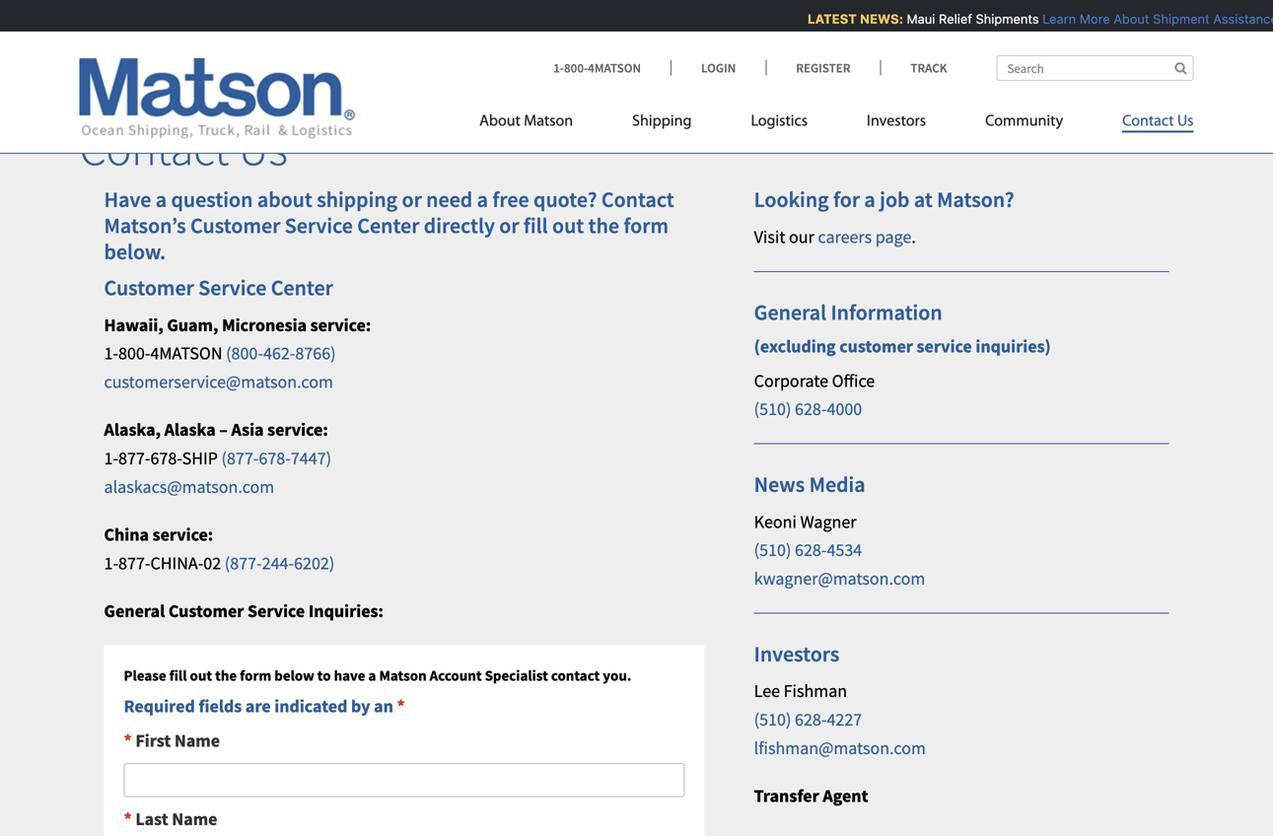 Task type: vqa. For each thing, say whether or not it's contained in the screenshot.
second Overview from right
no



Task type: locate. For each thing, give the bounding box(es) containing it.
1 vertical spatial general
[[104, 600, 165, 622]]

628- inside keoni wagner (510) 628-4534 kwagner@matson.com
[[795, 539, 827, 561]]

2 vertical spatial 628-
[[795, 708, 827, 731]]

our
[[789, 226, 814, 248]]

0 vertical spatial form
[[624, 212, 669, 239]]

general up (excluding
[[754, 299, 826, 326]]

1 vertical spatial about
[[479, 114, 521, 130]]

1- down china
[[104, 552, 118, 574]]

1 vertical spatial (510)
[[754, 539, 791, 561]]

asia
[[231, 419, 264, 441]]

about inside "top menu" "navigation"
[[479, 114, 521, 130]]

1 horizontal spatial contact
[[601, 186, 674, 213]]

2 vertical spatial *
[[124, 808, 132, 830]]

logistics link
[[721, 104, 837, 144]]

customer down below.
[[104, 274, 194, 301]]

(510) down lee
[[754, 708, 791, 731]]

3 (510) from the top
[[754, 708, 791, 731]]

(510) down corporate
[[754, 398, 791, 420]]

(510) inside corporate office (510) 628-4000
[[754, 398, 791, 420]]

the
[[588, 212, 619, 239], [215, 666, 237, 685]]

628- for 4000
[[795, 398, 827, 420]]

form inside have a question about shipping or need a free quote? contact matson's customer service center directly or fill out the form below. customer service center
[[624, 212, 669, 239]]

462-
[[263, 342, 295, 364]]

track link
[[880, 60, 947, 76]]

1 horizontal spatial or
[[499, 212, 519, 239]]

out right free
[[552, 212, 584, 239]]

us up about
[[239, 119, 288, 178]]

0 horizontal spatial contact us
[[79, 119, 288, 178]]

investors inside "top menu" "navigation"
[[867, 114, 926, 130]]

general customer service inquiries:
[[104, 600, 383, 622]]

investors up fishman
[[754, 640, 840, 667]]

customer right "matson's" on the top of the page
[[190, 212, 280, 239]]

1 vertical spatial 877-
[[118, 552, 150, 574]]

shipping
[[317, 186, 397, 213]]

628- down corporate
[[795, 398, 827, 420]]

0 horizontal spatial the
[[215, 666, 237, 685]]

628- down wagner
[[795, 539, 827, 561]]

customer
[[190, 212, 280, 239], [104, 274, 194, 301], [168, 600, 244, 622]]

about right more
[[1109, 11, 1145, 26]]

1- down the alaska,
[[104, 447, 118, 469]]

contact inside have a question about shipping or need a free quote? contact matson's customer service center directly or fill out the form below. customer service center
[[601, 186, 674, 213]]

2 (510) from the top
[[754, 539, 791, 561]]

* last name
[[124, 808, 217, 830]]

service
[[285, 212, 353, 239], [198, 274, 267, 301], [248, 600, 305, 622]]

out up fields
[[190, 666, 212, 685]]

0 horizontal spatial fill
[[169, 666, 187, 685]]

assistance
[[1209, 11, 1273, 26]]

0 vertical spatial matson
[[524, 114, 573, 130]]

contact
[[551, 666, 600, 685]]

1 horizontal spatial about
[[1109, 11, 1145, 26]]

matson down 1-800-4matson
[[524, 114, 573, 130]]

2 vertical spatial customer
[[168, 600, 244, 622]]

matson?
[[937, 186, 1014, 213]]

2 vertical spatial service:
[[152, 524, 213, 546]]

(510) inside keoni wagner (510) 628-4534 kwagner@matson.com
[[754, 539, 791, 561]]

(510) 628-4534 link
[[754, 539, 862, 561]]

lfishman@matson.com link
[[754, 737, 926, 759]]

2 628- from the top
[[795, 539, 827, 561]]

service:
[[310, 314, 371, 336], [267, 419, 328, 441], [152, 524, 213, 546]]

name
[[174, 730, 220, 752], [172, 808, 217, 830]]

form
[[624, 212, 669, 239], [240, 666, 271, 685]]

1 877- from the top
[[118, 447, 150, 469]]

Search search field
[[996, 55, 1194, 81]]

1 vertical spatial the
[[215, 666, 237, 685]]

about matson
[[479, 114, 573, 130]]

1 vertical spatial service
[[198, 274, 267, 301]]

contact up have
[[79, 119, 229, 178]]

0 horizontal spatial 678-
[[150, 447, 182, 469]]

1 horizontal spatial 800-
[[564, 60, 588, 76]]

0 horizontal spatial 800-
[[118, 342, 150, 364]]

(510) 628-4000 link
[[754, 398, 862, 420]]

careers
[[818, 226, 872, 248]]

1 vertical spatial *
[[124, 730, 132, 752]]

contact us
[[1122, 114, 1194, 130], [79, 119, 288, 178]]

hawaii, guam, micronesia service: 1-800-4matson (800-462-8766) customerservice@matson.com
[[104, 314, 371, 393]]

4matson inside the hawaii, guam, micronesia service: 1-800-4matson (800-462-8766) customerservice@matson.com
[[150, 342, 222, 364]]

0 vertical spatial about
[[1109, 11, 1145, 26]]

1 vertical spatial fill
[[169, 666, 187, 685]]

877- down china
[[118, 552, 150, 574]]

out
[[552, 212, 584, 239], [190, 666, 212, 685]]

678- up alaskacs@matson.com link
[[150, 447, 182, 469]]

more
[[1075, 11, 1106, 26]]

0 horizontal spatial 4matson
[[150, 342, 222, 364]]

4matson up 'shipping'
[[588, 60, 641, 76]]

2 vertical spatial (510)
[[754, 708, 791, 731]]

2 678- from the left
[[259, 447, 291, 469]]

general down china-
[[104, 600, 165, 622]]

or left need
[[402, 186, 422, 213]]

free
[[492, 186, 529, 213]]

800-
[[564, 60, 588, 76], [118, 342, 150, 364]]

contact right quote?
[[601, 186, 674, 213]]

0 vertical spatial service:
[[310, 314, 371, 336]]

general information (excluding customer service inquiries)
[[754, 299, 1051, 357]]

corporate
[[754, 370, 828, 392]]

0 horizontal spatial us
[[239, 119, 288, 178]]

service: up 8766) at top left
[[310, 314, 371, 336]]

1 vertical spatial out
[[190, 666, 212, 685]]

0 horizontal spatial out
[[190, 666, 212, 685]]

* first name
[[124, 730, 220, 752]]

8766)
[[295, 342, 336, 364]]

(877- down asia
[[221, 447, 259, 469]]

1 horizontal spatial investors
[[867, 114, 926, 130]]

(510) inside lee fishman (510) 628-4227 lfishman@matson.com
[[754, 708, 791, 731]]

logistics
[[751, 114, 808, 130]]

1 horizontal spatial fill
[[524, 212, 548, 239]]

1 horizontal spatial general
[[754, 299, 826, 326]]

(877-678-7447) link
[[221, 447, 331, 469]]

service: inside china service: 1-877-china-02 (877-244-6202)
[[152, 524, 213, 546]]

form right quote?
[[624, 212, 669, 239]]

service: inside alaska, alaska – asia service: 1-877-678-ship (877-678-7447) alaskacs@matson.com
[[267, 419, 328, 441]]

1-
[[553, 60, 564, 76], [104, 342, 118, 364], [104, 447, 118, 469], [104, 552, 118, 574]]

looking for a job at matson?
[[754, 186, 1014, 213]]

please
[[124, 666, 166, 685]]

(excluding
[[754, 335, 836, 357]]

fill right directly
[[524, 212, 548, 239]]

1 vertical spatial center
[[271, 274, 333, 301]]

* for first name
[[124, 730, 132, 752]]

3 628- from the top
[[795, 708, 827, 731]]

0 vertical spatial (510)
[[754, 398, 791, 420]]

* right "an"
[[397, 695, 405, 717]]

about
[[1109, 11, 1145, 26], [479, 114, 521, 130]]

matson inside "top menu" "navigation"
[[524, 114, 573, 130]]

(877- right 02
[[225, 552, 262, 574]]

general inside general information (excluding customer service inquiries)
[[754, 299, 826, 326]]

0 vertical spatial general
[[754, 299, 826, 326]]

1 horizontal spatial form
[[624, 212, 669, 239]]

877- inside china service: 1-877-china-02 (877-244-6202)
[[118, 552, 150, 574]]

2 horizontal spatial contact
[[1122, 114, 1174, 130]]

4matson down guam,
[[150, 342, 222, 364]]

1 vertical spatial matson
[[379, 666, 427, 685]]

are
[[245, 695, 271, 717]]

last
[[135, 808, 168, 830]]

below
[[274, 666, 314, 685]]

678- down asia
[[259, 447, 291, 469]]

628- down fishman
[[795, 708, 827, 731]]

center
[[357, 212, 419, 239], [271, 274, 333, 301]]

1- inside alaska, alaska – asia service: 1-877-678-ship (877-678-7447) alaskacs@matson.com
[[104, 447, 118, 469]]

1 vertical spatial 628-
[[795, 539, 827, 561]]

fill inside have a question about shipping or need a free quote? contact matson's customer service center directly or fill out the form below. customer service center
[[524, 212, 548, 239]]

0 horizontal spatial matson
[[379, 666, 427, 685]]

(510)
[[754, 398, 791, 420], [754, 539, 791, 561], [754, 708, 791, 731]]

* left first
[[124, 730, 132, 752]]

center left need
[[357, 212, 419, 239]]

(877- inside china service: 1-877-china-02 (877-244-6202)
[[225, 552, 262, 574]]

alaska
[[164, 419, 216, 441]]

us
[[1177, 114, 1194, 130], [239, 119, 288, 178]]

shipment
[[1149, 11, 1205, 26]]

1 horizontal spatial the
[[588, 212, 619, 239]]

to
[[317, 666, 331, 685]]

2 877- from the top
[[118, 552, 150, 574]]

1 (510) from the top
[[754, 398, 791, 420]]

(510) down the keoni at the right bottom of page
[[754, 539, 791, 561]]

by
[[351, 695, 370, 717]]

None search field
[[996, 55, 1194, 81]]

fill right please
[[169, 666, 187, 685]]

the right free
[[588, 212, 619, 239]]

contact us up question
[[79, 119, 288, 178]]

1 vertical spatial name
[[172, 808, 217, 830]]

investors down track link at the right of page
[[867, 114, 926, 130]]

* for last name
[[124, 808, 132, 830]]

lee fishman (510) 628-4227 lfishman@matson.com
[[754, 680, 926, 759]]

form up are
[[240, 666, 271, 685]]

(510) for keoni
[[754, 539, 791, 561]]

* left last
[[124, 808, 132, 830]]

name down fields
[[174, 730, 220, 752]]

1 horizontal spatial 678-
[[259, 447, 291, 469]]

628- inside corporate office (510) 628-4000
[[795, 398, 827, 420]]

wagner
[[800, 511, 856, 533]]

learn
[[1038, 11, 1072, 26]]

0 vertical spatial investors
[[867, 114, 926, 130]]

us inside "top menu" "navigation"
[[1177, 114, 1194, 130]]

alaskacs@matson.com
[[104, 476, 274, 498]]

0 vertical spatial *
[[397, 695, 405, 717]]

service: up 7447)
[[267, 419, 328, 441]]

looking
[[754, 186, 829, 213]]

matson up "an"
[[379, 666, 427, 685]]

*
[[397, 695, 405, 717], [124, 730, 132, 752], [124, 808, 132, 830]]

1 vertical spatial 4matson
[[150, 342, 222, 364]]

1 horizontal spatial contact us
[[1122, 114, 1194, 130]]

service: up china-
[[152, 524, 213, 546]]

required
[[124, 695, 195, 717]]

4matson
[[588, 60, 641, 76], [150, 342, 222, 364]]

1 horizontal spatial matson
[[524, 114, 573, 130]]

you.
[[603, 666, 631, 685]]

have
[[104, 186, 151, 213]]

1 horizontal spatial center
[[357, 212, 419, 239]]

about up free
[[479, 114, 521, 130]]

general
[[754, 299, 826, 326], [104, 600, 165, 622]]

0 vertical spatial 628-
[[795, 398, 827, 420]]

(877-
[[221, 447, 259, 469], [225, 552, 262, 574]]

or right directly
[[499, 212, 519, 239]]

0 vertical spatial fill
[[524, 212, 548, 239]]

search image
[[1175, 62, 1187, 74]]

customer down 02
[[168, 600, 244, 622]]

lee
[[754, 680, 780, 702]]

contact us down search icon
[[1122, 114, 1194, 130]]

0 horizontal spatial about
[[479, 114, 521, 130]]

1 horizontal spatial 4matson
[[588, 60, 641, 76]]

0 horizontal spatial form
[[240, 666, 271, 685]]

7447)
[[291, 447, 331, 469]]

0 horizontal spatial general
[[104, 600, 165, 622]]

1 horizontal spatial out
[[552, 212, 584, 239]]

877- down the alaska,
[[118, 447, 150, 469]]

0 vertical spatial 800-
[[564, 60, 588, 76]]

banner image
[[0, 0, 1273, 76]]

transfer
[[754, 785, 819, 807]]

1 horizontal spatial us
[[1177, 114, 1194, 130]]

name right last
[[172, 808, 217, 830]]

fill
[[524, 212, 548, 239], [169, 666, 187, 685]]

page
[[875, 226, 911, 248]]

center up the micronesia at the top of the page
[[271, 274, 333, 301]]

1- down hawaii,
[[104, 342, 118, 364]]

1 vertical spatial investors
[[754, 640, 840, 667]]

1 628- from the top
[[795, 398, 827, 420]]

1 vertical spatial form
[[240, 666, 271, 685]]

628- inside lee fishman (510) 628-4227 lfishman@matson.com
[[795, 708, 827, 731]]

1 vertical spatial service:
[[267, 419, 328, 441]]

the up fields
[[215, 666, 237, 685]]

1 vertical spatial (877-
[[225, 552, 262, 574]]

(510) for lee
[[754, 708, 791, 731]]

required fields are indicated by an *
[[124, 695, 405, 717]]

guam,
[[167, 314, 218, 336]]

0 vertical spatial the
[[588, 212, 619, 239]]

a right have
[[156, 186, 167, 213]]

0 vertical spatial name
[[174, 730, 220, 752]]

0 vertical spatial (877-
[[221, 447, 259, 469]]

blue matson logo with ocean, shipping, truck, rail and logistics written beneath it. image
[[79, 58, 355, 139]]

0 vertical spatial out
[[552, 212, 584, 239]]

800- up the about matson link
[[564, 60, 588, 76]]

None text field
[[124, 763, 685, 797]]

name for * first name
[[174, 730, 220, 752]]

1 vertical spatial 800-
[[118, 342, 150, 364]]

us down search icon
[[1177, 114, 1194, 130]]

0 vertical spatial 877-
[[118, 447, 150, 469]]

customerservice@matson.com
[[104, 371, 333, 393]]

0 vertical spatial 4matson
[[588, 60, 641, 76]]

indicated
[[274, 695, 348, 717]]

contact down search search box
[[1122, 114, 1174, 130]]

inquiries:
[[309, 600, 383, 622]]

800- down hawaii,
[[118, 342, 150, 364]]



Task type: describe. For each thing, give the bounding box(es) containing it.
1- inside china service: 1-877-china-02 (877-244-6202)
[[104, 552, 118, 574]]

contact inside contact us link
[[1122, 114, 1174, 130]]

1- inside the hawaii, guam, micronesia service: 1-800-4matson (800-462-8766) customerservice@matson.com
[[104, 342, 118, 364]]

investors link
[[837, 104, 956, 144]]

news media
[[754, 471, 865, 498]]

kwagner@matson.com link
[[754, 567, 925, 590]]

community
[[985, 114, 1063, 130]]

have
[[334, 666, 365, 685]]

need
[[426, 186, 473, 213]]

about matson link
[[479, 104, 603, 144]]

a right the have
[[368, 666, 376, 685]]

0 vertical spatial service
[[285, 212, 353, 239]]

2 vertical spatial service
[[248, 600, 305, 622]]

800- inside the hawaii, guam, micronesia service: 1-800-4matson (800-462-8766) customerservice@matson.com
[[118, 342, 150, 364]]

directly
[[424, 212, 495, 239]]

job
[[880, 186, 910, 213]]

alaska,
[[104, 419, 161, 441]]

register link
[[765, 60, 880, 76]]

a right the for
[[864, 186, 875, 213]]

0 horizontal spatial contact
[[79, 119, 229, 178]]

service: inside the hawaii, guam, micronesia service: 1-800-4matson (800-462-8766) customerservice@matson.com
[[310, 314, 371, 336]]

1 vertical spatial customer
[[104, 274, 194, 301]]

(510) 628-4227 link
[[754, 708, 862, 731]]

a left free
[[477, 186, 488, 213]]

latest news: maui relief shipments learn more about shipment assistance
[[803, 11, 1273, 26]]

877- inside alaska, alaska – asia service: 1-877-678-ship (877-678-7447) alaskacs@matson.com
[[118, 447, 150, 469]]

login link
[[671, 60, 765, 76]]

contact us inside contact us link
[[1122, 114, 1194, 130]]

1-800-4matson
[[553, 60, 641, 76]]

an
[[374, 695, 393, 717]]

(877- inside alaska, alaska – asia service: 1-877-678-ship (877-678-7447) alaskacs@matson.com
[[221, 447, 259, 469]]

1- up the about matson link
[[553, 60, 564, 76]]

careers page link
[[818, 226, 911, 248]]

hawaii,
[[104, 314, 163, 336]]

first
[[135, 730, 171, 752]]

(800-
[[226, 342, 263, 364]]

0 horizontal spatial investors
[[754, 640, 840, 667]]

out inside have a question about shipping or need a free quote? contact matson's customer service center directly or fill out the form below. customer service center
[[552, 212, 584, 239]]

4227
[[827, 708, 862, 731]]

fields
[[199, 695, 242, 717]]

register
[[796, 60, 850, 76]]

latest
[[803, 11, 852, 26]]

shipping link
[[603, 104, 721, 144]]

0 horizontal spatial center
[[271, 274, 333, 301]]

6202)
[[294, 552, 335, 574]]

1-800-4matson link
[[553, 60, 671, 76]]

quote?
[[533, 186, 597, 213]]

lfishman@matson.com
[[754, 737, 926, 759]]

office
[[832, 370, 875, 392]]

fishman
[[784, 680, 847, 702]]

customerservice@matson.com link
[[104, 371, 333, 393]]

.
[[911, 226, 916, 248]]

news:
[[856, 11, 899, 26]]

learn more about shipment assistance link
[[1038, 11, 1273, 26]]

(877-244-6202) link
[[225, 552, 335, 574]]

kwagner@matson.com
[[754, 567, 925, 590]]

maui
[[902, 11, 931, 26]]

relief
[[935, 11, 968, 26]]

244-
[[262, 552, 294, 574]]

service
[[917, 335, 972, 357]]

agent
[[823, 785, 868, 807]]

media
[[809, 471, 865, 498]]

specialist
[[485, 666, 548, 685]]

customer
[[839, 335, 913, 357]]

transfer agent
[[754, 785, 868, 807]]

0 horizontal spatial or
[[402, 186, 422, 213]]

question
[[171, 186, 253, 213]]

keoni wagner (510) 628-4534 kwagner@matson.com
[[754, 511, 925, 590]]

628- for 4534
[[795, 539, 827, 561]]

4534
[[827, 539, 862, 561]]

visit
[[754, 226, 785, 248]]

–
[[219, 419, 228, 441]]

micronesia
[[222, 314, 307, 336]]

(510) for corporate
[[754, 398, 791, 420]]

0 vertical spatial customer
[[190, 212, 280, 239]]

matson's
[[104, 212, 186, 239]]

shipping
[[632, 114, 692, 130]]

628- for 4227
[[795, 708, 827, 731]]

1 678- from the left
[[150, 447, 182, 469]]

top menu navigation
[[479, 104, 1194, 144]]

news
[[754, 471, 805, 498]]

0 vertical spatial center
[[357, 212, 419, 239]]

shipments
[[972, 11, 1035, 26]]

community link
[[956, 104, 1093, 144]]

the inside have a question about shipping or need a free quote? contact matson's customer service center directly or fill out the form below. customer service center
[[588, 212, 619, 239]]

contact us link
[[1093, 104, 1194, 144]]

track
[[911, 60, 947, 76]]

china
[[104, 524, 149, 546]]

account
[[430, 666, 482, 685]]

about
[[257, 186, 312, 213]]

general for information
[[754, 299, 826, 326]]

general for customer
[[104, 600, 165, 622]]

alaska, alaska – asia service: 1-877-678-ship (877-678-7447) alaskacs@matson.com
[[104, 419, 331, 498]]

at
[[914, 186, 933, 213]]

china service: 1-877-china-02 (877-244-6202)
[[104, 524, 335, 574]]

name for * last name
[[172, 808, 217, 830]]

information
[[831, 299, 942, 326]]

corporate office (510) 628-4000
[[754, 370, 875, 420]]

china-
[[150, 552, 203, 574]]



